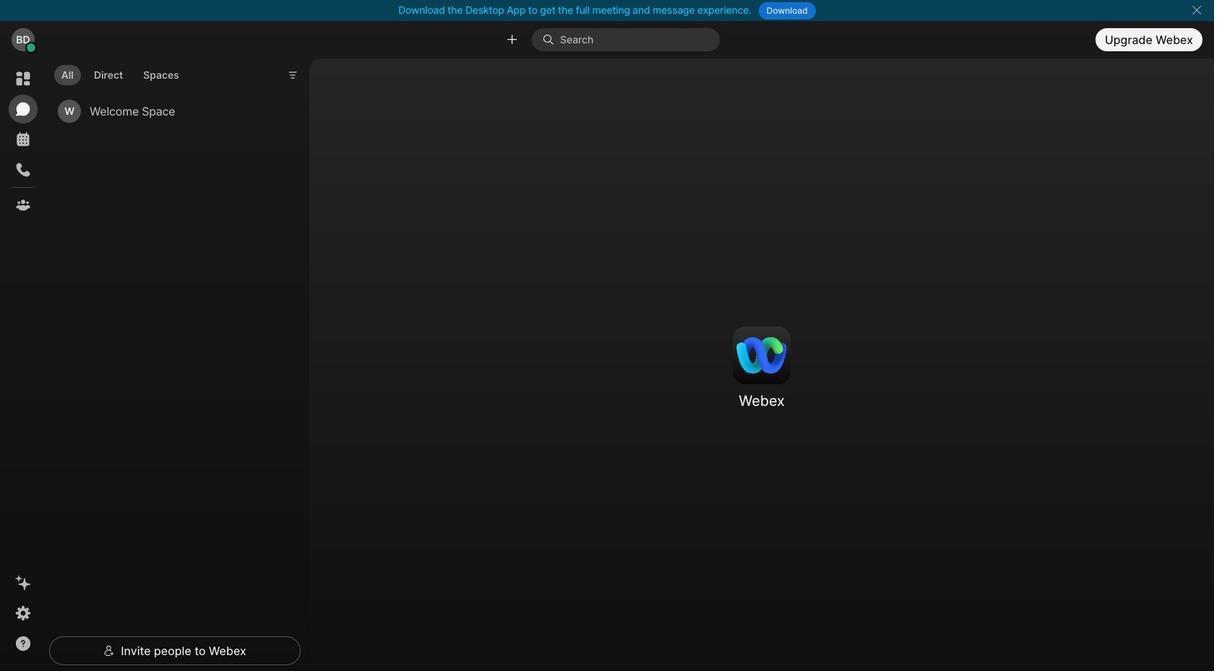 Task type: locate. For each thing, give the bounding box(es) containing it.
tab list
[[51, 57, 190, 90]]

navigation
[[0, 59, 46, 672]]

webex tab list
[[9, 64, 38, 220]]

cancel_16 image
[[1192, 4, 1203, 16]]



Task type: describe. For each thing, give the bounding box(es) containing it.
welcome space list item
[[52, 94, 289, 130]]



Task type: vqa. For each thing, say whether or not it's contained in the screenshot.
Cancel_16 icon
yes



